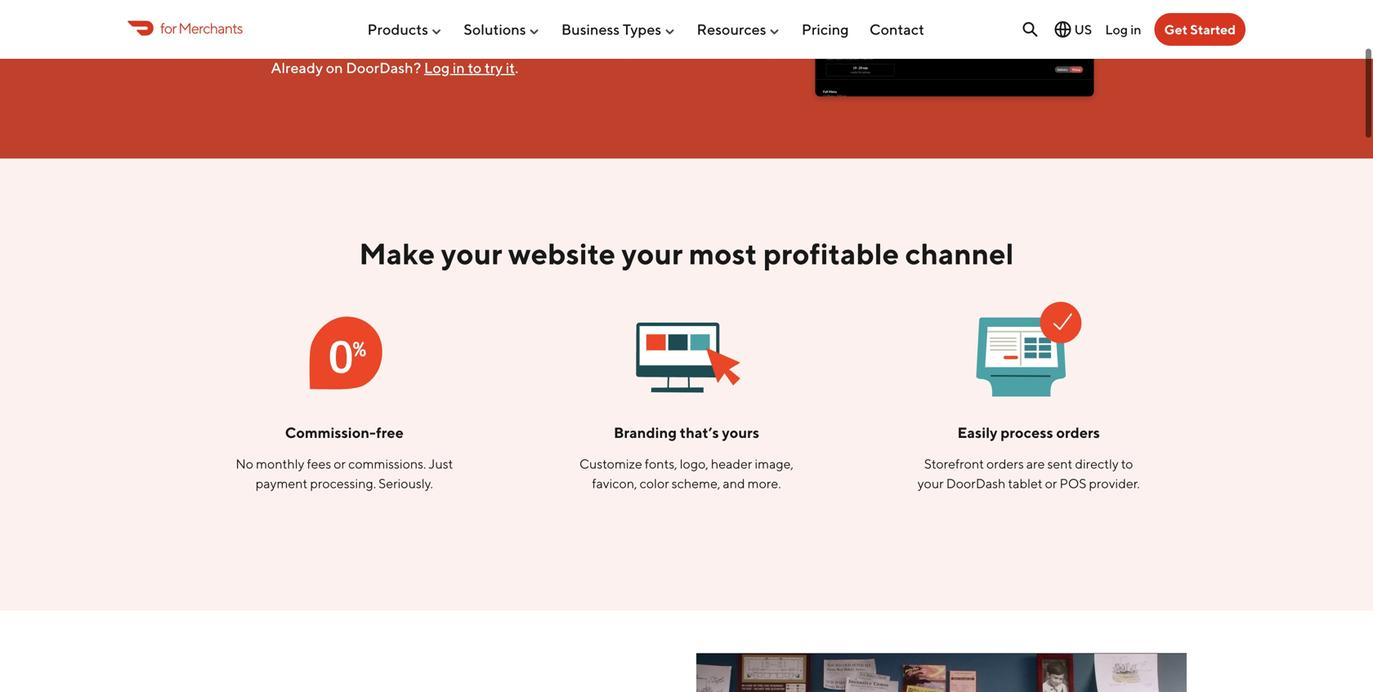 Task type: describe. For each thing, give the bounding box(es) containing it.
products link
[[368, 14, 443, 45]]

your inside storefront orders are sent directly to your doordash tablet or pos provider.
[[918, 476, 944, 491]]

more.
[[748, 476, 781, 491]]

us
[[1075, 22, 1092, 37]]

on
[[326, 59, 343, 76]]

restaurant online ordering system image
[[609, 0, 1103, 159]]

already on doordash? log in to try it .
[[271, 59, 519, 76]]

business types link
[[562, 14, 676, 45]]

image,
[[755, 456, 794, 472]]

that's
[[680, 424, 719, 441]]

no
[[236, 456, 254, 472]]

commission-
[[285, 424, 376, 441]]

doordash inside storefront orders are sent directly to your doordash tablet or pos provider.
[[947, 476, 1006, 491]]

to for in
[[468, 59, 482, 76]]

scheme,
[[672, 476, 721, 491]]

branding
[[614, 424, 677, 441]]

color
[[640, 476, 669, 491]]

customize fonts, logo, header image, favicon, color scheme, and more.
[[580, 456, 794, 491]]

0 horizontal spatial your
[[441, 236, 502, 271]]

orders inside storefront orders are sent directly to your doordash tablet or pos provider.
[[987, 456, 1024, 472]]

get for get started
[[1165, 22, 1188, 37]]

log in link
[[1106, 22, 1142, 37]]

commission-free online ordering image
[[289, 297, 400, 408]]

with
[[353, 20, 380, 35]]

seriously.
[[379, 476, 433, 491]]

get started with doordash
[[281, 20, 443, 35]]

log in
[[1106, 22, 1142, 37]]

0 vertical spatial in
[[1131, 22, 1142, 37]]

or inside storefront orders are sent directly to your doordash tablet or pos provider.
[[1045, 476, 1058, 491]]

make
[[359, 236, 435, 271]]

channel
[[906, 236, 1014, 271]]

fees
[[307, 456, 331, 472]]

monthly
[[256, 456, 304, 472]]

1 horizontal spatial your
[[622, 236, 683, 271]]

started
[[1191, 22, 1236, 37]]

profitable
[[764, 236, 900, 271]]

try
[[485, 59, 503, 76]]

header
[[711, 456, 753, 472]]

for merchants link
[[128, 17, 243, 39]]

free
[[376, 424, 404, 441]]

get started
[[1165, 22, 1236, 37]]

commission-free
[[285, 424, 404, 441]]

yours
[[722, 424, 760, 441]]

get started with doordash link
[[271, 11, 453, 44]]

0 horizontal spatial doordash
[[382, 20, 443, 35]]

easily
[[958, 424, 998, 441]]

processing.
[[310, 476, 376, 491]]

to for directly
[[1122, 456, 1134, 472]]

just
[[429, 456, 453, 472]]

sent
[[1048, 456, 1073, 472]]



Task type: vqa. For each thing, say whether or not it's contained in the screenshot.
payment
yes



Task type: locate. For each thing, give the bounding box(es) containing it.
business types
[[562, 21, 662, 38]]

it
[[506, 59, 515, 76]]

commissions.
[[348, 456, 426, 472]]

get for get started with doordash
[[281, 20, 304, 35]]

get
[[281, 20, 304, 35], [1165, 22, 1188, 37]]

for merchants
[[160, 19, 243, 37]]

to inside storefront orders are sent directly to your doordash tablet or pos provider.
[[1122, 456, 1134, 472]]

0 horizontal spatial to
[[468, 59, 482, 76]]

solutions
[[464, 21, 526, 38]]

to up provider.
[[1122, 456, 1134, 472]]

0 horizontal spatial orders
[[987, 456, 1024, 472]]

to
[[468, 59, 482, 76], [1122, 456, 1134, 472]]

.
[[515, 59, 519, 76]]

0 horizontal spatial log
[[424, 59, 450, 76]]

resources
[[697, 21, 767, 38]]

and
[[723, 476, 745, 491]]

1 horizontal spatial in
[[1131, 22, 1142, 37]]

get inside button
[[1165, 22, 1188, 37]]

your down storefront
[[918, 476, 944, 491]]

1 vertical spatial in
[[453, 59, 465, 76]]

doordash?
[[346, 59, 421, 76]]

0 vertical spatial or
[[334, 456, 346, 472]]

get left the started at the right top of page
[[1165, 22, 1188, 37]]

favicon,
[[592, 476, 637, 491]]

pricing link
[[802, 14, 849, 45]]

make your website your most profitable channel
[[359, 236, 1014, 271]]

resources link
[[697, 14, 781, 45]]

get started button
[[1155, 13, 1246, 46]]

1 vertical spatial to
[[1122, 456, 1134, 472]]

merchants
[[178, 19, 243, 37]]

fonts,
[[645, 456, 678, 472]]

storefront
[[925, 456, 984, 472]]

customize
[[580, 456, 643, 472]]

1 vertical spatial orders
[[987, 456, 1024, 472]]

orders
[[1057, 424, 1100, 441], [987, 456, 1024, 472]]

your left most
[[622, 236, 683, 271]]

website
[[508, 236, 616, 271]]

log down products link on the top left
[[424, 59, 450, 76]]

your
[[441, 236, 502, 271], [622, 236, 683, 271], [918, 476, 944, 491]]

provider.
[[1089, 476, 1140, 491]]

or inside no monthly fees or commissions. just payment processing. seriously.
[[334, 456, 346, 472]]

1 vertical spatial doordash
[[947, 476, 1006, 491]]

in left try
[[453, 59, 465, 76]]

1 horizontal spatial doordash
[[947, 476, 1006, 491]]

1 horizontal spatial get
[[1165, 22, 1188, 37]]

to left try
[[468, 59, 482, 76]]

no monthly fees or commissions. just payment processing. seriously.
[[236, 456, 453, 491]]

0 vertical spatial doordash
[[382, 20, 443, 35]]

1 horizontal spatial to
[[1122, 456, 1134, 472]]

1 horizontal spatial orders
[[1057, 424, 1100, 441]]

orders up 'tablet'
[[987, 456, 1024, 472]]

your right the 'make'
[[441, 236, 502, 271]]

easy to use restaurant online ordering image
[[973, 297, 1085, 408]]

pos
[[1060, 476, 1087, 491]]

doordash up already on doordash? log in to try it .
[[382, 20, 443, 35]]

directly
[[1075, 456, 1119, 472]]

contact
[[870, 21, 925, 38]]

1 horizontal spatial or
[[1045, 476, 1058, 491]]

started
[[307, 20, 350, 35]]

get left started
[[281, 20, 304, 35]]

1 vertical spatial log
[[424, 59, 450, 76]]

log in to try it link
[[424, 59, 515, 76]]

doordash down storefront
[[947, 476, 1006, 491]]

0 vertical spatial log
[[1106, 22, 1128, 37]]

storefront orders are sent directly to your doordash tablet or pos provider.
[[918, 456, 1140, 491]]

log
[[1106, 22, 1128, 37], [424, 59, 450, 76]]

0 vertical spatial to
[[468, 59, 482, 76]]

or down the 'sent'
[[1045, 476, 1058, 491]]

branding that's yours
[[614, 424, 760, 441]]

log right us
[[1106, 22, 1128, 37]]

direct online ordering from restaurants image
[[631, 297, 742, 408]]

doordash
[[382, 20, 443, 35], [947, 476, 1006, 491]]

globe line image
[[1053, 20, 1073, 39]]

logo,
[[680, 456, 709, 472]]

0 horizontal spatial in
[[453, 59, 465, 76]]

1 vertical spatial or
[[1045, 476, 1058, 491]]

products
[[368, 21, 428, 38]]

2 horizontal spatial your
[[918, 476, 944, 491]]

tablet
[[1008, 476, 1043, 491]]

in
[[1131, 22, 1142, 37], [453, 59, 465, 76]]

process
[[1001, 424, 1054, 441]]

0 horizontal spatial get
[[281, 20, 304, 35]]

for
[[160, 19, 176, 37]]

orders up the 'sent'
[[1057, 424, 1100, 441]]

or up processing.
[[334, 456, 346, 472]]

business
[[562, 21, 620, 38]]

easily process orders
[[958, 424, 1100, 441]]

in right us
[[1131, 22, 1142, 37]]

0 vertical spatial orders
[[1057, 424, 1100, 441]]

most
[[689, 236, 757, 271]]

solutions link
[[464, 14, 541, 45]]

types
[[623, 21, 662, 38]]

payment
[[256, 476, 308, 491]]

already
[[271, 59, 323, 76]]

are
[[1027, 456, 1045, 472]]

1 horizontal spatial log
[[1106, 22, 1128, 37]]

pricing
[[802, 21, 849, 38]]

0 horizontal spatial or
[[334, 456, 346, 472]]

or
[[334, 456, 346, 472], [1045, 476, 1058, 491]]

contact link
[[870, 14, 925, 45]]



